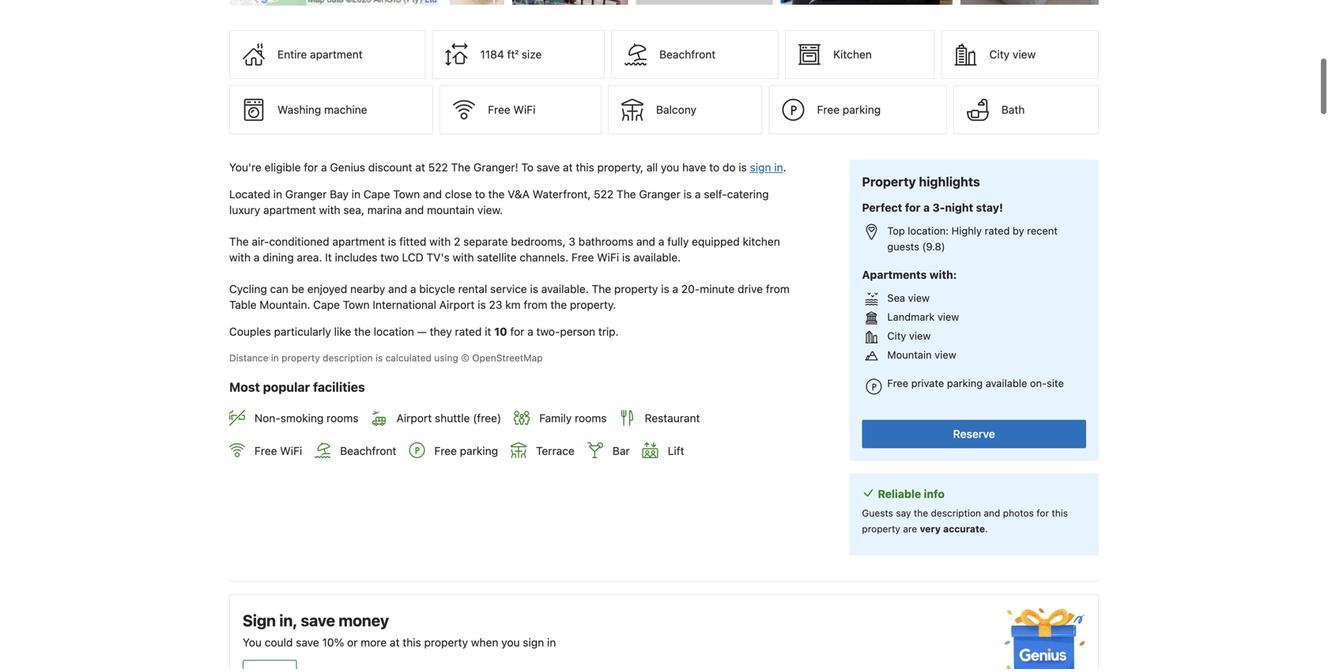 Task type: vqa. For each thing, say whether or not it's contained in the screenshot.
times on the top of the page
no



Task type: describe. For each thing, give the bounding box(es) containing it.
and up international
[[388, 283, 407, 296]]

distance
[[229, 353, 268, 364]]

is right service
[[530, 283, 538, 296]]

close
[[445, 188, 472, 201]]

for right 10
[[510, 325, 525, 339]]

0 horizontal spatial free parking
[[434, 445, 498, 458]]

wifi inside button
[[514, 103, 536, 116]]

this inside guests say the description and photos for this property are
[[1052, 508, 1068, 519]]

is right do
[[739, 161, 747, 174]]

is left 20-
[[661, 283, 670, 296]]

view up mountain view
[[909, 330, 931, 342]]

0 horizontal spatial parking
[[460, 445, 498, 458]]

is down have
[[684, 188, 692, 201]]

nearby
[[350, 283, 385, 296]]

free private parking available on-site
[[888, 377, 1064, 389]]

airport shuttle (free)
[[397, 412, 501, 425]]

mountain
[[888, 349, 932, 361]]

located in granger bay in cape town and close to the v&a waterfront, 522 the granger is a self-catering luxury apartment with sea, marina and mountain view. the air-conditioned apartment is fitted with 2 separate bedrooms, 3 bathrooms and a fully equipped kitchen with a dining area. it includes two lcd tv's with satellite channels. free wifi is available. cycling can be enjoyed nearby and a bicycle rental service is available. the property is a 20-minute drive from table mountain. cape town international airport is 23 km from the property.
[[229, 188, 793, 312]]

free down 1184
[[488, 103, 511, 116]]

1 rooms from the left
[[327, 412, 359, 425]]

the down property,
[[617, 188, 636, 201]]

view right landmark
[[938, 311, 959, 323]]

a left fully
[[659, 235, 665, 248]]

1 horizontal spatial this
[[576, 161, 594, 174]]

entire apartment button
[[229, 30, 426, 79]]

discount
[[368, 161, 412, 174]]

lcd
[[402, 251, 424, 264]]

is left calculated
[[376, 353, 383, 364]]

2
[[454, 235, 460, 248]]

all
[[647, 161, 658, 174]]

the up view.
[[488, 188, 505, 201]]

couples
[[229, 325, 271, 339]]

rental
[[458, 283, 487, 296]]

are
[[903, 524, 917, 535]]

like
[[334, 325, 351, 339]]

1 horizontal spatial available.
[[633, 251, 681, 264]]

bay
[[330, 188, 349, 201]]

could
[[265, 636, 293, 650]]

recent
[[1027, 225, 1058, 237]]

the left air-
[[229, 235, 249, 248]]

apartments with:
[[862, 268, 957, 281]]

particularly
[[274, 325, 331, 339]]

a left '3-'
[[924, 201, 930, 214]]

1 vertical spatial save
[[301, 612, 335, 630]]

perfect for a 3-night stay!
[[862, 201, 1003, 214]]

sea
[[888, 292, 905, 304]]

the up two-
[[551, 299, 567, 312]]

ft²
[[507, 48, 519, 61]]

city inside button
[[990, 48, 1010, 61]]

is down bathrooms
[[622, 251, 631, 264]]

parking inside button
[[843, 103, 881, 116]]

highly
[[952, 225, 982, 237]]

1 vertical spatial airport
[[397, 412, 432, 425]]

property inside guests say the description and photos for this property are
[[862, 524, 901, 535]]

stay!
[[976, 201, 1003, 214]]

(9.8)
[[922, 241, 945, 253]]

very accurate .
[[920, 524, 988, 535]]

sign in link
[[750, 161, 783, 174]]

lift
[[668, 445, 684, 458]]

1 vertical spatial rated
[[455, 325, 482, 339]]

guests
[[862, 508, 893, 519]]

bathrooms
[[579, 235, 634, 248]]

info
[[924, 488, 945, 501]]

family rooms
[[539, 412, 607, 425]]

the up close on the top of page
[[451, 161, 471, 174]]

it
[[325, 251, 332, 264]]

more
[[361, 636, 387, 650]]

apartment inside button
[[310, 48, 363, 61]]

view up private
[[935, 349, 957, 361]]

mountain
[[427, 204, 474, 217]]

washing machine
[[278, 103, 367, 116]]

free parking button
[[769, 86, 947, 135]]

1 horizontal spatial at
[[415, 161, 425, 174]]

machine
[[324, 103, 367, 116]]

channels.
[[520, 251, 569, 264]]

1 horizontal spatial you
[[661, 161, 679, 174]]

sea view
[[888, 292, 930, 304]]

satellite
[[477, 251, 517, 264]]

1 granger from the left
[[285, 188, 327, 201]]

with down bay
[[319, 204, 340, 217]]

kitchen
[[833, 48, 872, 61]]

a left self-
[[695, 188, 701, 201]]

0 horizontal spatial available.
[[541, 283, 589, 296]]

enjoyed
[[307, 283, 347, 296]]

property,
[[597, 161, 644, 174]]

1 horizontal spatial town
[[393, 188, 420, 201]]

©
[[461, 353, 470, 364]]

sign in, save money you could save 10% or more at this property when you sign in
[[243, 612, 556, 650]]

1 vertical spatial .
[[985, 524, 988, 535]]

facilities
[[313, 380, 365, 395]]

a left genius
[[321, 161, 327, 174]]

couples particularly like the location — they rated it 10 for a two-person trip.
[[229, 325, 619, 339]]

openstreetmap
[[472, 353, 543, 364]]

apartments
[[862, 268, 927, 281]]

1 horizontal spatial cape
[[364, 188, 390, 201]]

you're eligible for a genius discount at 522 the granger! to save at this property, all you have to do is sign in .
[[229, 161, 786, 174]]

in right distance
[[271, 353, 279, 364]]

for left '3-'
[[905, 201, 921, 214]]

guests say the description and photos for this property are
[[862, 508, 1068, 535]]

kitchen
[[743, 235, 780, 248]]

shuttle
[[435, 412, 470, 425]]

a left two-
[[528, 325, 534, 339]]

you
[[243, 636, 262, 650]]

balcony
[[656, 103, 697, 116]]

2 rooms from the left
[[575, 412, 607, 425]]

it
[[485, 325, 491, 339]]

10%
[[322, 636, 344, 650]]

0 horizontal spatial .
[[783, 161, 786, 174]]

1 vertical spatial city view
[[888, 330, 931, 342]]

fully
[[668, 235, 689, 248]]

with up "cycling"
[[229, 251, 251, 264]]

entire
[[278, 48, 307, 61]]

popular
[[263, 380, 310, 395]]

reliable info
[[878, 488, 945, 501]]

a down air-
[[254, 251, 260, 264]]

can
[[270, 283, 289, 296]]

1 vertical spatial from
[[524, 299, 548, 312]]

property highlights
[[862, 174, 980, 189]]

genius
[[330, 161, 365, 174]]

granger!
[[474, 161, 518, 174]]

property down 'particularly'
[[282, 353, 320, 364]]

is left 23
[[478, 299, 486, 312]]

reliable
[[878, 488, 921, 501]]

dining
[[263, 251, 294, 264]]

available
[[986, 377, 1027, 389]]

beachfront inside button
[[660, 48, 716, 61]]

when
[[471, 636, 499, 650]]

description for and
[[931, 508, 981, 519]]

2 horizontal spatial at
[[563, 161, 573, 174]]

balcony button
[[608, 86, 763, 135]]

and inside guests say the description and photos for this property are
[[984, 508, 1001, 519]]



Task type: locate. For each thing, give the bounding box(es) containing it.
in,
[[279, 612, 297, 630]]

very
[[920, 524, 941, 535]]

beachfront
[[660, 48, 716, 61], [340, 445, 396, 458]]

0 vertical spatial cape
[[364, 188, 390, 201]]

bedrooms,
[[511, 235, 566, 248]]

bath button
[[953, 86, 1099, 135]]

. right the very
[[985, 524, 988, 535]]

at right the 'discount'
[[415, 161, 425, 174]]

sign inside 'sign in, save money you could save 10% or more at this property when you sign in'
[[523, 636, 544, 650]]

from right drive
[[766, 283, 790, 296]]

2 vertical spatial parking
[[460, 445, 498, 458]]

the
[[488, 188, 505, 201], [551, 299, 567, 312], [354, 325, 371, 339], [914, 508, 928, 519]]

1 horizontal spatial to
[[709, 161, 720, 174]]

0 vertical spatial airport
[[439, 299, 475, 312]]

money
[[339, 612, 389, 630]]

property
[[862, 174, 916, 189]]

parking down kitchen button
[[843, 103, 881, 116]]

1 vertical spatial cape
[[313, 299, 340, 312]]

1 vertical spatial beachfront
[[340, 445, 396, 458]]

and up mountain
[[423, 188, 442, 201]]

bath
[[1002, 103, 1025, 116]]

2 vertical spatial this
[[403, 636, 421, 650]]

the up property.
[[592, 283, 611, 296]]

bicycle
[[419, 283, 455, 296]]

genius property image image
[[1003, 608, 1086, 670]]

is up the two
[[388, 235, 396, 248]]

0 vertical spatial sign
[[750, 161, 771, 174]]

highlights
[[919, 174, 980, 189]]

0 horizontal spatial sign
[[523, 636, 544, 650]]

in down eligible
[[273, 188, 282, 201]]

at inside 'sign in, save money you could save 10% or more at this property when you sign in'
[[390, 636, 400, 650]]

and left fully
[[637, 235, 656, 248]]

.
[[783, 161, 786, 174], [985, 524, 988, 535]]

0 vertical spatial free wifi
[[488, 103, 536, 116]]

23
[[489, 299, 502, 312]]

0 horizontal spatial 522
[[428, 161, 448, 174]]

1 vertical spatial this
[[1052, 508, 1068, 519]]

0 vertical spatial description
[[323, 353, 373, 364]]

0 horizontal spatial description
[[323, 353, 373, 364]]

property.
[[570, 299, 616, 312]]

522 inside located in granger bay in cape town and close to the v&a waterfront, 522 the granger is a self-catering luxury apartment with sea, marina and mountain view. the air-conditioned apartment is fitted with 2 separate bedrooms, 3 bathrooms and a fully equipped kitchen with a dining area. it includes two lcd tv's with satellite channels. free wifi is available. cycling can be enjoyed nearby and a bicycle rental service is available. the property is a 20-minute drive from table mountain. cape town international airport is 23 km from the property.
[[594, 188, 614, 201]]

property inside located in granger bay in cape town and close to the v&a waterfront, 522 the granger is a self-catering luxury apartment with sea, marina and mountain view. the air-conditioned apartment is fitted with 2 separate bedrooms, 3 bathrooms and a fully equipped kitchen with a dining area. it includes two lcd tv's with satellite channels. free wifi is available. cycling can be enjoyed nearby and a bicycle rental service is available. the property is a 20-minute drive from table mountain. cape town international airport is 23 km from the property.
[[614, 283, 658, 296]]

1 vertical spatial apartment
[[263, 204, 316, 217]]

size
[[522, 48, 542, 61]]

free
[[488, 103, 511, 116], [817, 103, 840, 116], [572, 251, 594, 264], [888, 377, 909, 389], [255, 445, 277, 458], [434, 445, 457, 458]]

you inside 'sign in, save money you could save 10% or more at this property when you sign in'
[[501, 636, 520, 650]]

property inside 'sign in, save money you could save 10% or more at this property when you sign in'
[[424, 636, 468, 650]]

0 horizontal spatial at
[[390, 636, 400, 650]]

most
[[229, 380, 260, 395]]

1 vertical spatial 522
[[594, 188, 614, 201]]

on-
[[1030, 377, 1047, 389]]

1 horizontal spatial .
[[985, 524, 988, 535]]

free down kitchen
[[817, 103, 840, 116]]

distance in property description is calculated using © openstreetmap
[[229, 353, 543, 364]]

km
[[505, 299, 521, 312]]

person
[[560, 325, 595, 339]]

guests
[[888, 241, 920, 253]]

2 granger from the left
[[639, 188, 681, 201]]

0 horizontal spatial city
[[888, 330, 906, 342]]

0 horizontal spatial free wifi
[[255, 445, 302, 458]]

description inside guests say the description and photos for this property are
[[931, 508, 981, 519]]

0 horizontal spatial city view
[[888, 330, 931, 342]]

0 vertical spatial beachfront
[[660, 48, 716, 61]]

restaurant
[[645, 412, 700, 425]]

1 horizontal spatial wifi
[[514, 103, 536, 116]]

airport inside located in granger bay in cape town and close to the v&a waterfront, 522 the granger is a self-catering luxury apartment with sea, marina and mountain view. the air-conditioned apartment is fitted with 2 separate bedrooms, 3 bathrooms and a fully equipped kitchen with a dining area. it includes two lcd tv's with satellite channels. free wifi is available. cycling can be enjoyed nearby and a bicycle rental service is available. the property is a 20-minute drive from table mountain. cape town international airport is 23 km from the property.
[[439, 299, 475, 312]]

parking right private
[[947, 377, 983, 389]]

air-
[[252, 235, 269, 248]]

522
[[428, 161, 448, 174], [594, 188, 614, 201]]

city up bath
[[990, 48, 1010, 61]]

1 vertical spatial wifi
[[597, 251, 619, 264]]

1 vertical spatial sign
[[523, 636, 544, 650]]

city view up mountain
[[888, 330, 931, 342]]

0 horizontal spatial from
[[524, 299, 548, 312]]

3
[[569, 235, 576, 248]]

two
[[380, 251, 399, 264]]

do
[[723, 161, 736, 174]]

free down airport shuttle (free)
[[434, 445, 457, 458]]

in inside 'sign in, save money you could save 10% or more at this property when you sign in'
[[547, 636, 556, 650]]

town up "marina"
[[393, 188, 420, 201]]

beachfront up balcony button
[[660, 48, 716, 61]]

available. up property.
[[541, 283, 589, 296]]

1 horizontal spatial city
[[990, 48, 1010, 61]]

top
[[888, 225, 905, 237]]

in right do
[[774, 161, 783, 174]]

view up bath button
[[1013, 48, 1036, 61]]

0 vertical spatial rated
[[985, 225, 1010, 237]]

to inside located in granger bay in cape town and close to the v&a waterfront, 522 the granger is a self-catering luxury apartment with sea, marina and mountain view. the air-conditioned apartment is fitted with 2 separate bedrooms, 3 bathrooms and a fully equipped kitchen with a dining area. it includes two lcd tv's with satellite channels. free wifi is available. cycling can be enjoyed nearby and a bicycle rental service is available. the property is a 20-minute drive from table mountain. cape town international airport is 23 km from the property.
[[475, 188, 485, 201]]

equipped
[[692, 235, 740, 248]]

apartment up conditioned
[[263, 204, 316, 217]]

and right "marina"
[[405, 204, 424, 217]]

wifi down 1184 ft² size button
[[514, 103, 536, 116]]

1 horizontal spatial description
[[931, 508, 981, 519]]

save up 10%
[[301, 612, 335, 630]]

1184 ft² size button
[[432, 30, 605, 79]]

two-
[[537, 325, 560, 339]]

wifi
[[514, 103, 536, 116], [597, 251, 619, 264], [280, 445, 302, 458]]

you right when
[[501, 636, 520, 650]]

the right like
[[354, 325, 371, 339]]

have
[[682, 161, 706, 174]]

free parking down kitchen
[[817, 103, 881, 116]]

in right when
[[547, 636, 556, 650]]

mountain.
[[260, 299, 310, 312]]

description for is
[[323, 353, 373, 364]]

522 down property,
[[594, 188, 614, 201]]

and
[[423, 188, 442, 201], [405, 204, 424, 217], [637, 235, 656, 248], [388, 283, 407, 296], [984, 508, 1001, 519]]

3-
[[933, 201, 945, 214]]

0 vertical spatial wifi
[[514, 103, 536, 116]]

20-
[[681, 283, 700, 296]]

0 vertical spatial apartment
[[310, 48, 363, 61]]

private
[[911, 377, 944, 389]]

view.
[[477, 204, 503, 217]]

0 vertical spatial free parking
[[817, 103, 881, 116]]

1 vertical spatial to
[[475, 188, 485, 201]]

this right the more
[[403, 636, 421, 650]]

or
[[347, 636, 358, 650]]

description down like
[[323, 353, 373, 364]]

0 vertical spatial city view
[[990, 48, 1036, 61]]

available. down fully
[[633, 251, 681, 264]]

1 horizontal spatial rated
[[985, 225, 1010, 237]]

for right photos
[[1037, 508, 1049, 519]]

property
[[614, 283, 658, 296], [282, 353, 320, 364], [862, 524, 901, 535], [424, 636, 468, 650]]

rated inside top location: highly rated by recent guests (9.8)
[[985, 225, 1010, 237]]

2 horizontal spatial parking
[[947, 377, 983, 389]]

1 horizontal spatial airport
[[439, 299, 475, 312]]

0 vertical spatial .
[[783, 161, 786, 174]]

1 vertical spatial description
[[931, 508, 981, 519]]

the right say in the right of the page
[[914, 508, 928, 519]]

0 horizontal spatial granger
[[285, 188, 327, 201]]

free down 3
[[572, 251, 594, 264]]

the inside guests say the description and photos for this property are
[[914, 508, 928, 519]]

0 horizontal spatial wifi
[[280, 445, 302, 458]]

1 horizontal spatial rooms
[[575, 412, 607, 425]]

0 horizontal spatial rated
[[455, 325, 482, 339]]

0 horizontal spatial cape
[[313, 299, 340, 312]]

waterfront,
[[533, 188, 591, 201]]

a left 20-
[[672, 283, 678, 296]]

using
[[434, 353, 458, 364]]

conditioned
[[269, 235, 329, 248]]

1 vertical spatial town
[[343, 299, 370, 312]]

location:
[[908, 225, 949, 237]]

with down '2'
[[453, 251, 474, 264]]

calculated
[[386, 353, 432, 364]]

top location: highly rated by recent guests (9.8)
[[888, 225, 1058, 253]]

rooms down facilities
[[327, 412, 359, 425]]

this left property,
[[576, 161, 594, 174]]

airport left shuttle in the bottom left of the page
[[397, 412, 432, 425]]

1 vertical spatial parking
[[947, 377, 983, 389]]

cape up "marina"
[[364, 188, 390, 201]]

2 horizontal spatial wifi
[[597, 251, 619, 264]]

entire apartment
[[278, 48, 363, 61]]

town down nearby
[[343, 299, 370, 312]]

site
[[1047, 377, 1064, 389]]

beachfront down non-smoking rooms
[[340, 445, 396, 458]]

0 horizontal spatial airport
[[397, 412, 432, 425]]

kitchen button
[[785, 30, 935, 79]]

2 vertical spatial apartment
[[332, 235, 385, 248]]

luxury
[[229, 204, 260, 217]]

in up sea,
[[352, 188, 361, 201]]

view up landmark view
[[908, 292, 930, 304]]

property down guests
[[862, 524, 901, 535]]

you right all
[[661, 161, 679, 174]]

rated left it
[[455, 325, 482, 339]]

with up tv's
[[430, 235, 451, 248]]

sign right when
[[523, 636, 544, 650]]

at up 'waterfront,'
[[563, 161, 573, 174]]

1 horizontal spatial beachfront
[[660, 48, 716, 61]]

non-
[[255, 412, 281, 425]]

a
[[321, 161, 327, 174], [695, 188, 701, 201], [924, 201, 930, 214], [659, 235, 665, 248], [254, 251, 260, 264], [410, 283, 416, 296], [672, 283, 678, 296], [528, 325, 534, 339]]

0 vertical spatial 522
[[428, 161, 448, 174]]

0 horizontal spatial you
[[501, 636, 520, 650]]

parking down the (free)
[[460, 445, 498, 458]]

this right photos
[[1052, 508, 1068, 519]]

they
[[430, 325, 452, 339]]

property up property.
[[614, 283, 658, 296]]

a up international
[[410, 283, 416, 296]]

beachfront button
[[611, 30, 779, 79]]

0 horizontal spatial to
[[475, 188, 485, 201]]

washing machine button
[[229, 86, 433, 135]]

view inside city view button
[[1013, 48, 1036, 61]]

free wifi down 1184 ft² size
[[488, 103, 536, 116]]

1 horizontal spatial from
[[766, 283, 790, 296]]

1 horizontal spatial sign
[[750, 161, 771, 174]]

to
[[709, 161, 720, 174], [475, 188, 485, 201]]

1 vertical spatial free wifi
[[255, 445, 302, 458]]

free wifi inside button
[[488, 103, 536, 116]]

the
[[451, 161, 471, 174], [617, 188, 636, 201], [229, 235, 249, 248], [592, 283, 611, 296]]

1 vertical spatial available.
[[541, 283, 589, 296]]

free parking down shuttle in the bottom left of the page
[[434, 445, 498, 458]]

(free)
[[473, 412, 501, 425]]

free inside located in granger bay in cape town and close to the v&a waterfront, 522 the granger is a self-catering luxury apartment with sea, marina and mountain view. the air-conditioned apartment is fitted with 2 separate bedrooms, 3 bathrooms and a fully equipped kitchen with a dining area. it includes two lcd tv's with satellite channels. free wifi is available. cycling can be enjoyed nearby and a bicycle rental service is available. the property is a 20-minute drive from table mountain. cape town international airport is 23 km from the property.
[[572, 251, 594, 264]]

smoking
[[281, 412, 324, 425]]

this inside 'sign in, save money you could save 10% or more at this property when you sign in'
[[403, 636, 421, 650]]

wifi down bathrooms
[[597, 251, 619, 264]]

2 vertical spatial save
[[296, 636, 319, 650]]

wifi down smoking
[[280, 445, 302, 458]]

landmark
[[888, 311, 935, 323]]

. right do
[[783, 161, 786, 174]]

1 vertical spatial city
[[888, 330, 906, 342]]

save
[[537, 161, 560, 174], [301, 612, 335, 630], [296, 636, 319, 650]]

cape down enjoyed
[[313, 299, 340, 312]]

wifi inside located in granger bay in cape town and close to the v&a waterfront, 522 the granger is a self-catering luxury apartment with sea, marina and mountain view. the air-conditioned apartment is fitted with 2 separate bedrooms, 3 bathrooms and a fully equipped kitchen with a dining area. it includes two lcd tv's with satellite channels. free wifi is available. cycling can be enjoyed nearby and a bicycle rental service is available. the property is a 20-minute drive from table mountain. cape town international airport is 23 km from the property.
[[597, 251, 619, 264]]

property left when
[[424, 636, 468, 650]]

tv's
[[427, 251, 450, 264]]

0 horizontal spatial town
[[343, 299, 370, 312]]

0 vertical spatial city
[[990, 48, 1010, 61]]

to
[[521, 161, 534, 174]]

1 horizontal spatial 522
[[594, 188, 614, 201]]

sign up catering
[[750, 161, 771, 174]]

—
[[417, 325, 427, 339]]

0 horizontal spatial rooms
[[327, 412, 359, 425]]

airport down rental
[[439, 299, 475, 312]]

2 vertical spatial wifi
[[280, 445, 302, 458]]

granger left bay
[[285, 188, 327, 201]]

free left private
[[888, 377, 909, 389]]

0 vertical spatial from
[[766, 283, 790, 296]]

0 horizontal spatial this
[[403, 636, 421, 650]]

includes
[[335, 251, 378, 264]]

0 vertical spatial save
[[537, 161, 560, 174]]

terrace
[[536, 445, 575, 458]]

perfect
[[862, 201, 902, 214]]

service
[[490, 283, 527, 296]]

0 vertical spatial you
[[661, 161, 679, 174]]

for inside guests say the description and photos for this property are
[[1037, 508, 1049, 519]]

1 horizontal spatial granger
[[639, 188, 681, 201]]

table
[[229, 299, 257, 312]]

to up view.
[[475, 188, 485, 201]]

0 vertical spatial parking
[[843, 103, 881, 116]]

city
[[990, 48, 1010, 61], [888, 330, 906, 342]]

apartment right entire
[[310, 48, 363, 61]]

in
[[774, 161, 783, 174], [273, 188, 282, 201], [352, 188, 361, 201], [271, 353, 279, 364], [547, 636, 556, 650]]

sea,
[[343, 204, 364, 217]]

1 vertical spatial you
[[501, 636, 520, 650]]

1 horizontal spatial free parking
[[817, 103, 881, 116]]

0 horizontal spatial beachfront
[[340, 445, 396, 458]]

for right eligible
[[304, 161, 318, 174]]

1 vertical spatial free parking
[[434, 445, 498, 458]]

located
[[229, 188, 270, 201]]

and left photos
[[984, 508, 1001, 519]]

1 horizontal spatial parking
[[843, 103, 881, 116]]

most popular facilities
[[229, 380, 365, 395]]

sign
[[750, 161, 771, 174], [523, 636, 544, 650]]

0 vertical spatial to
[[709, 161, 720, 174]]

save right to
[[537, 161, 560, 174]]

description up very accurate .
[[931, 508, 981, 519]]

1 horizontal spatial free wifi
[[488, 103, 536, 116]]

free parking
[[817, 103, 881, 116], [434, 445, 498, 458]]

522 up close on the top of page
[[428, 161, 448, 174]]

1 horizontal spatial city view
[[990, 48, 1036, 61]]

0 vertical spatial available.
[[633, 251, 681, 264]]

city view inside city view button
[[990, 48, 1036, 61]]

free down the non-
[[255, 445, 277, 458]]

at right the more
[[390, 636, 400, 650]]

international
[[373, 299, 436, 312]]

bar
[[613, 445, 630, 458]]

say
[[896, 508, 911, 519]]

0 vertical spatial town
[[393, 188, 420, 201]]

0 vertical spatial this
[[576, 161, 594, 174]]

2 horizontal spatial this
[[1052, 508, 1068, 519]]

rooms right family
[[575, 412, 607, 425]]

apartment up includes
[[332, 235, 385, 248]]

free parking inside free parking button
[[817, 103, 881, 116]]

from right "km"
[[524, 299, 548, 312]]



